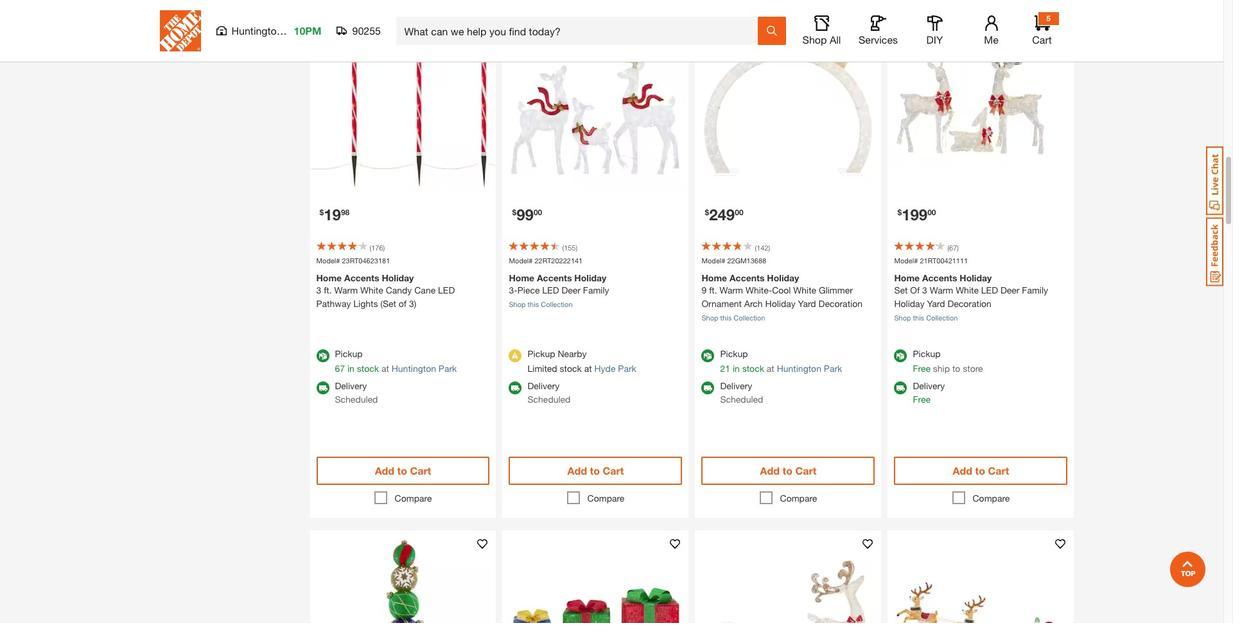Task type: describe. For each thing, give the bounding box(es) containing it.
shop all button
[[801, 15, 843, 46]]

67 for pickup 67 in stock at huntington park
[[335, 363, 345, 374]]

cart for 199
[[988, 464, 1010, 477]]

services button
[[858, 15, 899, 46]]

model# for 99
[[509, 257, 533, 265]]

add for 19
[[375, 464, 395, 477]]

$ for 199
[[898, 208, 902, 217]]

deer inside the home accents holiday 3-piece led deer family shop this collection
[[562, 285, 581, 295]]

yard inside home accents holiday 9 ft. warm white-cool white glimmer ornament arch holiday yard decoration shop this collection
[[798, 298, 816, 309]]

family inside the home accents holiday set of 3 warm white led deer family holiday yard decoration shop this collection
[[1022, 285, 1049, 295]]

60 in. warm white led super bright pvc deer with sleigh holiday yard sculpture image
[[695, 531, 882, 623]]

limited stock for pickup image
[[509, 349, 522, 362]]

7.5 ft. led ornament stack image
[[310, 531, 496, 623]]

pathway
[[316, 298, 351, 309]]

stock for 19
[[357, 363, 379, 374]]

176
[[371, 244, 383, 252]]

this inside home accents holiday 9 ft. warm white-cool white glimmer ornament arch holiday yard decoration shop this collection
[[721, 313, 732, 322]]

at for 249
[[767, 363, 775, 374]]

add for 199
[[953, 464, 973, 477]]

yard inside the home accents holiday set of 3 warm white led deer family holiday yard decoration shop this collection
[[927, 298, 945, 309]]

of
[[399, 298, 407, 309]]

scheduled for 19
[[335, 394, 378, 405]]

to for 19
[[397, 464, 407, 477]]

ft. for 9
[[709, 285, 717, 295]]

led inside home accents holiday 3 ft. warm white candy cane led pathway lights (set of 3)
[[438, 285, 455, 295]]

$ for 19
[[320, 208, 324, 217]]

park for pickup 21 in stock at huntington park
[[824, 363, 842, 374]]

(set
[[381, 298, 396, 309]]

collection inside home accents holiday 9 ft. warm white-cool white glimmer ornament arch holiday yard decoration shop this collection
[[734, 313, 765, 322]]

$ for 99
[[512, 208, 517, 217]]

cane
[[415, 285, 436, 295]]

available shipping image for 199
[[895, 382, 907, 394]]

( 67 )
[[948, 244, 959, 252]]

3-piece led deer family image
[[503, 7, 689, 194]]

holiday for family
[[575, 272, 607, 283]]

home accents holiday 3 ft. warm white candy cane led pathway lights (set of 3)
[[316, 272, 455, 309]]

19
[[324, 206, 341, 224]]

decoration inside home accents holiday 9 ft. warm white-cool white glimmer ornament arch holiday yard decoration shop this collection
[[819, 298, 863, 309]]

$ 19 98
[[320, 206, 350, 224]]

huntington park link for 249
[[777, 363, 842, 374]]

arch
[[745, 298, 763, 309]]

live chat image
[[1207, 146, 1224, 215]]

park for pickup nearby limited stock at hyde park
[[618, 363, 637, 374]]

pickup for 199
[[913, 348, 941, 359]]

accents for 249
[[730, 272, 765, 283]]

home for 99
[[509, 272, 535, 283]]

scheduled for 249
[[721, 394, 763, 405]]

shop inside 'shop all' button
[[803, 33, 827, 46]]

set of 3 warm white led deer family holiday yard decoration image
[[888, 7, 1074, 194]]

set
[[895, 285, 908, 295]]

white inside home accents holiday 9 ft. warm white-cool white glimmer ornament arch holiday yard decoration shop this collection
[[794, 285, 817, 295]]

available for pickup image for 19
[[316, 349, 329, 362]]

delivery scheduled for 19
[[335, 380, 378, 405]]

90255 button
[[337, 24, 381, 37]]

2 add to cart from the left
[[568, 464, 624, 477]]

add to cart for 249
[[760, 464, 817, 477]]

delivery free
[[913, 380, 945, 405]]

2 scheduled from the left
[[528, 394, 571, 405]]

9 ft. warm white-cool white glimmer ornament arch holiday yard decoration image
[[695, 7, 882, 194]]

3-piece tinsel led gift. boxes holiday yard decoration image
[[503, 531, 689, 623]]

stock inside pickup nearby limited stock at hyde park
[[560, 363, 582, 374]]

98
[[341, 208, 350, 217]]

2 compare from the left
[[588, 493, 625, 504]]

compare for 199
[[973, 493, 1010, 504]]

model# 21rt00421111
[[895, 257, 968, 265]]

in for 19
[[348, 363, 355, 374]]

available for pickup image for 199
[[895, 349, 907, 362]]

me button
[[971, 15, 1012, 46]]

holiday for white
[[960, 272, 992, 283]]

warm for pathway
[[334, 285, 358, 295]]

( for 249
[[755, 244, 757, 252]]

ship
[[933, 363, 950, 374]]

delivery for 199
[[913, 380, 945, 391]]

home accents holiday 3-piece led deer family shop this collection
[[509, 272, 609, 308]]

white inside home accents holiday 3 ft. warm white candy cane led pathway lights (set of 3)
[[360, 285, 383, 295]]

top
[[509, 11, 525, 22]]

available shipping image for 249
[[702, 382, 715, 394]]

shop this collection link for 249
[[702, 313, 765, 322]]

$ for 249
[[705, 208, 709, 217]]

at for 19
[[382, 363, 389, 374]]

3 ft. warm white candy cane led pathway lights (set of 3) image
[[310, 7, 496, 194]]

huntington park
[[232, 24, 306, 37]]

limited
[[528, 363, 557, 374]]

candy
[[386, 285, 412, 295]]

pickup nearby limited stock at hyde park
[[528, 348, 637, 374]]

155
[[564, 244, 576, 252]]

top rated
[[509, 11, 553, 22]]

2 add from the left
[[568, 464, 587, 477]]

pickup 67 in stock at huntington park
[[335, 348, 457, 374]]

huntington for 249
[[777, 363, 822, 374]]

to for 199
[[976, 464, 986, 477]]

delivery for 249
[[721, 380, 752, 391]]

white inside the home accents holiday set of 3 warm white led deer family holiday yard decoration shop this collection
[[956, 285, 979, 295]]

pickup inside pickup nearby limited stock at hyde park
[[528, 348, 555, 359]]

warm inside the home accents holiday set of 3 warm white led deer family holiday yard decoration shop this collection
[[930, 285, 954, 295]]

accents inside home accents holiday 3 ft. warm white candy cane led pathway lights (set of 3)
[[344, 272, 379, 283]]

of
[[911, 285, 920, 295]]

21
[[721, 363, 731, 374]]

3-
[[509, 285, 518, 295]]

home accents holiday set of 3 warm white led deer family holiday yard decoration shop this collection
[[895, 272, 1049, 322]]

model# for 249
[[702, 257, 726, 265]]

diy
[[927, 33, 943, 46]]

cool
[[772, 285, 791, 295]]

all
[[830, 33, 841, 46]]

collection inside the home accents holiday set of 3 warm white led deer family holiday yard decoration shop this collection
[[927, 313, 958, 322]]

( 155 )
[[562, 244, 578, 252]]

deer inside the home accents holiday set of 3 warm white led deer family holiday yard decoration shop this collection
[[1001, 285, 1020, 295]]

pickup for 19
[[335, 348, 363, 359]]

5
[[1047, 13, 1051, 23]]

22gm13688
[[728, 257, 767, 265]]

shop inside the home accents holiday set of 3 warm white led deer family holiday yard decoration shop this collection
[[895, 313, 911, 322]]

hyde park link
[[595, 363, 637, 374]]

to inside pickup free ship to store
[[953, 363, 961, 374]]



Task type: locate. For each thing, give the bounding box(es) containing it.
holiday down cool
[[766, 298, 796, 309]]

warm right of
[[930, 285, 954, 295]]

1 horizontal spatial 67
[[950, 244, 957, 252]]

diy button
[[915, 15, 956, 46]]

model#
[[316, 257, 340, 265], [509, 257, 533, 265], [702, 257, 726, 265], [895, 257, 918, 265]]

feedback link image
[[1207, 217, 1224, 287]]

stock
[[357, 363, 379, 374], [560, 363, 582, 374], [742, 363, 765, 374]]

collection up pickup free ship to store
[[927, 313, 958, 322]]

add to cart button for 199
[[895, 457, 1068, 485]]

0 horizontal spatial this
[[528, 300, 539, 308]]

at
[[382, 363, 389, 374], [584, 363, 592, 374], [767, 363, 775, 374]]

3 add to cart button from the left
[[702, 457, 875, 485]]

4 accents from the left
[[923, 272, 958, 283]]

warm for ornament
[[720, 285, 743, 295]]

shop this collection link down 'piece'
[[509, 300, 573, 308]]

compare for 249
[[780, 493, 817, 504]]

0 horizontal spatial 3
[[316, 285, 321, 295]]

delivery for 19
[[335, 380, 367, 391]]

1 add to cart from the left
[[375, 464, 431, 477]]

cart
[[1033, 33, 1052, 46], [410, 464, 431, 477], [603, 464, 624, 477], [796, 464, 817, 477], [988, 464, 1010, 477]]

) up 22rt20222141 on the left top of page
[[576, 244, 578, 252]]

1 $ from the left
[[320, 208, 324, 217]]

0 horizontal spatial collection
[[541, 300, 573, 308]]

2 family from the left
[[1022, 285, 1049, 295]]

0 horizontal spatial yard
[[798, 298, 816, 309]]

this down of
[[913, 313, 925, 322]]

0 horizontal spatial led
[[438, 285, 455, 295]]

2 delivery from the left
[[528, 380, 560, 391]]

available for pickup image down pathway
[[316, 349, 329, 362]]

2 $ from the left
[[512, 208, 517, 217]]

at inside pickup nearby limited stock at hyde park
[[584, 363, 592, 374]]

2 00 from the left
[[735, 208, 744, 217]]

park for pickup 67 in stock at huntington park
[[439, 363, 457, 374]]

shop down ornament
[[702, 313, 719, 322]]

ft. inside home accents holiday 3 ft. warm white candy cane led pathway lights (set of 3)
[[324, 285, 332, 295]]

add to cart for 199
[[953, 464, 1010, 477]]

1 horizontal spatial in
[[733, 363, 740, 374]]

accents inside the home accents holiday set of 3 warm white led deer family holiday yard decoration shop this collection
[[923, 272, 958, 283]]

2 yard from the left
[[927, 298, 945, 309]]

0 horizontal spatial deer
[[562, 285, 581, 295]]

yard down model# 21rt00421111
[[927, 298, 945, 309]]

model# for 19
[[316, 257, 340, 265]]

add to cart button for 19
[[316, 457, 490, 485]]

) up 21rt00421111
[[957, 244, 959, 252]]

3 pickup from the left
[[721, 348, 748, 359]]

rated
[[527, 11, 553, 22]]

holiday down 22rt20222141 on the left top of page
[[575, 272, 607, 283]]

available for pickup image
[[702, 349, 715, 362]]

00 inside $ 99 00
[[534, 208, 542, 217]]

free for delivery free
[[913, 394, 931, 405]]

( up 22rt20222141 on the left top of page
[[562, 244, 564, 252]]

add
[[375, 464, 395, 477], [568, 464, 587, 477], [760, 464, 780, 477], [953, 464, 973, 477]]

2 horizontal spatial shop this collection link
[[895, 313, 958, 322]]

( for 199
[[948, 244, 950, 252]]

2 white from the left
[[794, 285, 817, 295]]

0 horizontal spatial 67
[[335, 363, 345, 374]]

shop down set
[[895, 313, 911, 322]]

huntington park link
[[392, 363, 457, 374], [777, 363, 842, 374]]

add to cart button for 249
[[702, 457, 875, 485]]

1 horizontal spatial at
[[584, 363, 592, 374]]

holiday for candy
[[382, 272, 414, 283]]

shop all
[[803, 33, 841, 46]]

1 horizontal spatial warm
[[720, 285, 743, 295]]

in inside pickup 21 in stock at huntington park
[[733, 363, 740, 374]]

3)
[[409, 298, 417, 309]]

2 horizontal spatial delivery scheduled
[[721, 380, 763, 405]]

1 horizontal spatial decoration
[[948, 298, 992, 309]]

holiday inside home accents holiday 3 ft. warm white candy cane led pathway lights (set of 3)
[[382, 272, 414, 283]]

1 horizontal spatial 3
[[923, 285, 928, 295]]

0 horizontal spatial shop this collection link
[[509, 300, 573, 308]]

) for 99
[[576, 244, 578, 252]]

00 up model# 22gm13688
[[735, 208, 744, 217]]

delivery scheduled down 'pickup 67 in stock at huntington park'
[[335, 380, 378, 405]]

available for pickup image left pickup free ship to store
[[895, 349, 907, 362]]

3 inside the home accents holiday set of 3 warm white led deer family holiday yard decoration shop this collection
[[923, 285, 928, 295]]

1 stock from the left
[[357, 363, 379, 374]]

4 add to cart from the left
[[953, 464, 1010, 477]]

3 warm from the left
[[930, 285, 954, 295]]

cart 5
[[1033, 13, 1052, 46]]

)
[[383, 244, 385, 252], [576, 244, 578, 252], [769, 244, 770, 252], [957, 244, 959, 252]]

scheduled down 'pickup 67 in stock at huntington park'
[[335, 394, 378, 405]]

3 add from the left
[[760, 464, 780, 477]]

family
[[583, 285, 609, 295], [1022, 285, 1049, 295]]

to
[[953, 363, 961, 374], [397, 464, 407, 477], [590, 464, 600, 477], [783, 464, 793, 477], [976, 464, 986, 477]]

1 horizontal spatial huntington park link
[[777, 363, 842, 374]]

0 vertical spatial 67
[[950, 244, 957, 252]]

0 horizontal spatial scheduled
[[335, 394, 378, 405]]

3 add to cart from the left
[[760, 464, 817, 477]]

yard
[[798, 298, 816, 309], [927, 298, 945, 309]]

1 yard from the left
[[798, 298, 816, 309]]

collection down arch
[[734, 313, 765, 322]]

huntington for 19
[[392, 363, 436, 374]]

white up 'lights'
[[360, 285, 383, 295]]

$ inside $ 19 98
[[320, 208, 324, 217]]

available shipping image
[[316, 382, 329, 394], [509, 382, 522, 394], [702, 382, 715, 394], [895, 382, 907, 394]]

yard right arch
[[798, 298, 816, 309]]

2 free from the top
[[913, 394, 931, 405]]

1 horizontal spatial huntington
[[392, 363, 436, 374]]

2 ) from the left
[[576, 244, 578, 252]]

$ up model# 22gm13688
[[705, 208, 709, 217]]

( 176 )
[[370, 244, 385, 252]]

00 inside $ 249 00
[[735, 208, 744, 217]]

3 right of
[[923, 285, 928, 295]]

huntington inside pickup 21 in stock at huntington park
[[777, 363, 822, 374]]

shop this collection link down ornament
[[702, 313, 765, 322]]

delivery scheduled for 249
[[721, 380, 763, 405]]

1 in from the left
[[348, 363, 355, 374]]

0 horizontal spatial white
[[360, 285, 383, 295]]

1 horizontal spatial led
[[542, 285, 559, 295]]

0 horizontal spatial available for pickup image
[[316, 349, 329, 362]]

the home depot logo image
[[160, 10, 201, 51]]

white-
[[746, 285, 772, 295]]

decoration down 21rt00421111
[[948, 298, 992, 309]]

( 142 )
[[755, 244, 770, 252]]

available for pickup image
[[316, 349, 329, 362], [895, 349, 907, 362]]

0 horizontal spatial delivery scheduled
[[335, 380, 378, 405]]

1 scheduled from the left
[[335, 394, 378, 405]]

3 white from the left
[[956, 285, 979, 295]]

in
[[348, 363, 355, 374], [733, 363, 740, 374]]

accents for 199
[[923, 272, 958, 283]]

2 deer from the left
[[1001, 285, 1020, 295]]

$ inside $ 249 00
[[705, 208, 709, 217]]

pickup up ship
[[913, 348, 941, 359]]

home up pathway
[[316, 272, 342, 283]]

free inside delivery free
[[913, 394, 931, 405]]

2 delivery scheduled from the left
[[528, 380, 571, 405]]

3 up pathway
[[316, 285, 321, 295]]

6 ft. led santa's sleigh with reindeer holiday yard decoration image
[[888, 531, 1074, 623]]

home up 9
[[702, 272, 727, 283]]

3 home from the left
[[702, 272, 727, 283]]

accents up white-
[[730, 272, 765, 283]]

delivery
[[335, 380, 367, 391], [528, 380, 560, 391], [721, 380, 752, 391], [913, 380, 945, 391]]

0 horizontal spatial decoration
[[819, 298, 863, 309]]

add to cart button
[[316, 457, 490, 485], [509, 457, 683, 485], [702, 457, 875, 485], [895, 457, 1068, 485]]

2 3 from the left
[[923, 285, 928, 295]]

model# 23rt04623181
[[316, 257, 390, 265]]

nearby
[[558, 348, 587, 359]]

2 warm from the left
[[720, 285, 743, 295]]

accents down 21rt00421111
[[923, 272, 958, 283]]

shop inside home accents holiday 9 ft. warm white-cool white glimmer ornament arch holiday yard decoration shop this collection
[[702, 313, 719, 322]]

00 up model# 22rt20222141
[[534, 208, 542, 217]]

accents inside home accents holiday 9 ft. warm white-cool white glimmer ornament arch holiday yard decoration shop this collection
[[730, 272, 765, 283]]

1 white from the left
[[360, 285, 383, 295]]

accents down '23rt04623181'
[[344, 272, 379, 283]]

$ inside $ 199 00
[[898, 208, 902, 217]]

( up '23rt04623181'
[[370, 244, 371, 252]]

collection
[[541, 300, 573, 308], [734, 313, 765, 322], [927, 313, 958, 322]]

park inside pickup 21 in stock at huntington park
[[824, 363, 842, 374]]

2 horizontal spatial warm
[[930, 285, 954, 295]]

0 horizontal spatial huntington
[[232, 24, 282, 37]]

warm inside home accents holiday 9 ft. warm white-cool white glimmer ornament arch holiday yard decoration shop this collection
[[720, 285, 743, 295]]

lights
[[354, 298, 378, 309]]

00 up model# 21rt00421111
[[928, 208, 936, 217]]

2 pickup from the left
[[528, 348, 555, 359]]

accents down 22rt20222141 on the left top of page
[[537, 272, 572, 283]]

4 add to cart button from the left
[[895, 457, 1068, 485]]

2 led from the left
[[542, 285, 559, 295]]

stock for 249
[[742, 363, 765, 374]]

home up set
[[895, 272, 920, 283]]

4 compare from the left
[[973, 493, 1010, 504]]

led inside the home accents holiday set of 3 warm white led deer family holiday yard decoration shop this collection
[[982, 285, 998, 295]]

this inside the home accents holiday 3-piece led deer family shop this collection
[[528, 300, 539, 308]]

2 horizontal spatial this
[[913, 313, 925, 322]]

4 ) from the left
[[957, 244, 959, 252]]

10pm
[[294, 24, 322, 37]]

warm up ornament
[[720, 285, 743, 295]]

at inside pickup 21 in stock at huntington park
[[767, 363, 775, 374]]

2 stock from the left
[[560, 363, 582, 374]]

$ 99 00
[[512, 206, 542, 224]]

warm
[[334, 285, 358, 295], [720, 285, 743, 295], [930, 285, 954, 295]]

$ left 98
[[320, 208, 324, 217]]

00 for 99
[[534, 208, 542, 217]]

shop
[[803, 33, 827, 46], [509, 300, 526, 308], [702, 313, 719, 322], [895, 313, 911, 322]]

$ up model# 22rt20222141
[[512, 208, 517, 217]]

compare for 19
[[395, 493, 432, 504]]

delivery scheduled down 21
[[721, 380, 763, 405]]

2 decoration from the left
[[948, 298, 992, 309]]

available shipping image for 19
[[316, 382, 329, 394]]

collection down 22rt20222141 on the left top of page
[[541, 300, 573, 308]]

1 warm from the left
[[334, 285, 358, 295]]

1 family from the left
[[583, 285, 609, 295]]

park
[[285, 24, 306, 37], [439, 363, 457, 374], [618, 363, 637, 374], [824, 363, 842, 374]]

free
[[913, 363, 931, 374], [913, 394, 931, 405]]

1 deer from the left
[[562, 285, 581, 295]]

1 horizontal spatial scheduled
[[528, 394, 571, 405]]

pickup free ship to store
[[913, 348, 983, 374]]

cart for 19
[[410, 464, 431, 477]]

3 accents from the left
[[730, 272, 765, 283]]

0 horizontal spatial 00
[[534, 208, 542, 217]]

this inside the home accents holiday set of 3 warm white led deer family holiday yard decoration shop this collection
[[913, 313, 925, 322]]

1 add to cart button from the left
[[316, 457, 490, 485]]

delivery scheduled
[[335, 380, 378, 405], [528, 380, 571, 405], [721, 380, 763, 405]]

00
[[534, 208, 542, 217], [735, 208, 744, 217], [928, 208, 936, 217]]

model# 22rt20222141
[[509, 257, 583, 265]]

2 horizontal spatial huntington
[[777, 363, 822, 374]]

1 ) from the left
[[383, 244, 385, 252]]

shop this collection link for 199
[[895, 313, 958, 322]]

model# up set
[[895, 257, 918, 265]]

ft.
[[324, 285, 332, 295], [709, 285, 717, 295]]

warm up pathway
[[334, 285, 358, 295]]

accents inside the home accents holiday 3-piece led deer family shop this collection
[[537, 272, 572, 283]]

199
[[902, 206, 928, 224]]

led
[[438, 285, 455, 295], [542, 285, 559, 295], [982, 285, 998, 295]]

1 horizontal spatial 00
[[735, 208, 744, 217]]

in inside 'pickup 67 in stock at huntington park'
[[348, 363, 355, 374]]

23rt04623181
[[342, 257, 390, 265]]

3 delivery scheduled from the left
[[721, 380, 763, 405]]

) for 19
[[383, 244, 385, 252]]

22rt20222141
[[535, 257, 583, 265]]

3 stock from the left
[[742, 363, 765, 374]]

3 available shipping image from the left
[[702, 382, 715, 394]]

1 horizontal spatial ft.
[[709, 285, 717, 295]]

white
[[360, 285, 383, 295], [794, 285, 817, 295], [956, 285, 979, 295]]

2 add to cart button from the left
[[509, 457, 683, 485]]

add to cart
[[375, 464, 431, 477], [568, 464, 624, 477], [760, 464, 817, 477], [953, 464, 1010, 477]]

home accents holiday 9 ft. warm white-cool white glimmer ornament arch holiday yard decoration shop this collection
[[702, 272, 863, 322]]

white down 21rt00421111
[[956, 285, 979, 295]]

ft. right 9
[[709, 285, 717, 295]]

store
[[963, 363, 983, 374]]

1 horizontal spatial family
[[1022, 285, 1049, 295]]

this down 'piece'
[[528, 300, 539, 308]]

pickup for 249
[[721, 348, 748, 359]]

0 horizontal spatial huntington park link
[[392, 363, 457, 374]]

) up white-
[[769, 244, 770, 252]]

3 led from the left
[[982, 285, 998, 295]]

shop this collection link
[[509, 300, 573, 308], [702, 313, 765, 322], [895, 313, 958, 322]]

1 available shipping image from the left
[[316, 382, 329, 394]]

1 ft. from the left
[[324, 285, 332, 295]]

9
[[702, 285, 707, 295]]

( for 19
[[370, 244, 371, 252]]

decoration inside the home accents holiday set of 3 warm white led deer family holiday yard decoration shop this collection
[[948, 298, 992, 309]]

0 horizontal spatial at
[[382, 363, 389, 374]]

( up 21rt00421111
[[948, 244, 950, 252]]

2 available for pickup image from the left
[[895, 349, 907, 362]]

holiday up cool
[[767, 272, 799, 283]]

4 pickup from the left
[[913, 348, 941, 359]]

1 horizontal spatial yard
[[927, 298, 945, 309]]

99
[[517, 206, 534, 224]]

142
[[757, 244, 769, 252]]

2 available shipping image from the left
[[509, 382, 522, 394]]

free left ship
[[913, 363, 931, 374]]

home inside home accents holiday 9 ft. warm white-cool white glimmer ornament arch holiday yard decoration shop this collection
[[702, 272, 727, 283]]

compare
[[395, 493, 432, 504], [588, 493, 625, 504], [780, 493, 817, 504], [973, 493, 1010, 504]]

1 home from the left
[[316, 272, 342, 283]]

decoration down glimmer
[[819, 298, 863, 309]]

model# 22gm13688
[[702, 257, 767, 265]]

pickup inside pickup 21 in stock at huntington park
[[721, 348, 748, 359]]

pickup 21 in stock at huntington park
[[721, 348, 842, 374]]

pickup down pathway
[[335, 348, 363, 359]]

$ 249 00
[[705, 206, 744, 224]]

shop this collection link down of
[[895, 313, 958, 322]]

2 ft. from the left
[[709, 285, 717, 295]]

home for 199
[[895, 272, 920, 283]]

accents for 99
[[537, 272, 572, 283]]

scheduled
[[335, 394, 378, 405], [528, 394, 571, 405], [721, 394, 763, 405]]

3 $ from the left
[[705, 208, 709, 217]]

me
[[984, 33, 999, 46]]

2 horizontal spatial 00
[[928, 208, 936, 217]]

4 delivery from the left
[[913, 380, 945, 391]]

What can we help you find today? search field
[[404, 17, 757, 44]]

0 horizontal spatial in
[[348, 363, 355, 374]]

holiday down of
[[895, 298, 925, 309]]

home inside home accents holiday 3 ft. warm white candy cane led pathway lights (set of 3)
[[316, 272, 342, 283]]

1 horizontal spatial collection
[[734, 313, 765, 322]]

( for 99
[[562, 244, 564, 252]]

4 add from the left
[[953, 464, 973, 477]]

00 for 249
[[735, 208, 744, 217]]

delivery down ship
[[913, 380, 945, 391]]

services
[[859, 33, 898, 46]]

1 at from the left
[[382, 363, 389, 374]]

1 available for pickup image from the left
[[316, 349, 329, 362]]

add to cart for 19
[[375, 464, 431, 477]]

1 00 from the left
[[534, 208, 542, 217]]

3 delivery from the left
[[721, 380, 752, 391]]

park inside 'pickup 67 in stock at huntington park'
[[439, 363, 457, 374]]

delivery down 'pickup 67 in stock at huntington park'
[[335, 380, 367, 391]]

2 home from the left
[[509, 272, 535, 283]]

1 led from the left
[[438, 285, 455, 295]]

family inside the home accents holiday 3-piece led deer family shop this collection
[[583, 285, 609, 295]]

model# left '23rt04623181'
[[316, 257, 340, 265]]

1 add from the left
[[375, 464, 395, 477]]

0 horizontal spatial family
[[583, 285, 609, 295]]

249
[[709, 206, 735, 224]]

2 huntington park link from the left
[[777, 363, 842, 374]]

pickup up 21
[[721, 348, 748, 359]]

0 horizontal spatial warm
[[334, 285, 358, 295]]

shop inside the home accents holiday 3-piece led deer family shop this collection
[[509, 300, 526, 308]]

glimmer
[[819, 285, 853, 295]]

2 horizontal spatial scheduled
[[721, 394, 763, 405]]

0 horizontal spatial stock
[[357, 363, 379, 374]]

model# for 199
[[895, 257, 918, 265]]

1 huntington park link from the left
[[392, 363, 457, 374]]

1 horizontal spatial stock
[[560, 363, 582, 374]]

3 ( from the left
[[755, 244, 757, 252]]

warm inside home accents holiday 3 ft. warm white candy cane led pathway lights (set of 3)
[[334, 285, 358, 295]]

4 $ from the left
[[898, 208, 902, 217]]

delivery down limited
[[528, 380, 560, 391]]

3 ) from the left
[[769, 244, 770, 252]]

67
[[950, 244, 957, 252], [335, 363, 345, 374]]

1 3 from the left
[[316, 285, 321, 295]]

3 model# from the left
[[702, 257, 726, 265]]

3 scheduled from the left
[[721, 394, 763, 405]]

3
[[316, 285, 321, 295], [923, 285, 928, 295]]

holiday for cool
[[767, 272, 799, 283]]

park inside pickup nearby limited stock at hyde park
[[618, 363, 637, 374]]

1 delivery from the left
[[335, 380, 367, 391]]

holiday down 21rt00421111
[[960, 272, 992, 283]]

3 compare from the left
[[780, 493, 817, 504]]

2 accents from the left
[[537, 272, 572, 283]]

3 at from the left
[[767, 363, 775, 374]]

home inside the home accents holiday set of 3 warm white led deer family holiday yard decoration shop this collection
[[895, 272, 920, 283]]

add for 249
[[760, 464, 780, 477]]

pickup up limited
[[528, 348, 555, 359]]

2 at from the left
[[584, 363, 592, 374]]

1 vertical spatial 67
[[335, 363, 345, 374]]

00 inside $ 199 00
[[928, 208, 936, 217]]

2 horizontal spatial collection
[[927, 313, 958, 322]]

2 horizontal spatial white
[[956, 285, 979, 295]]

21rt00421111
[[920, 257, 968, 265]]

this down ornament
[[721, 313, 732, 322]]

3 inside home accents holiday 3 ft. warm white candy cane led pathway lights (set of 3)
[[316, 285, 321, 295]]

1 ( from the left
[[370, 244, 371, 252]]

home inside the home accents holiday 3-piece led deer family shop this collection
[[509, 272, 535, 283]]

1 decoration from the left
[[819, 298, 863, 309]]

1 model# from the left
[[316, 257, 340, 265]]

90255
[[352, 24, 381, 37]]

delivery down 21
[[721, 380, 752, 391]]

1 horizontal spatial this
[[721, 313, 732, 322]]

) for 249
[[769, 244, 770, 252]]

home up 'piece'
[[509, 272, 535, 283]]

4 available shipping image from the left
[[895, 382, 907, 394]]

shop left all
[[803, 33, 827, 46]]

ornament
[[702, 298, 742, 309]]

2 in from the left
[[733, 363, 740, 374]]

cart for 249
[[796, 464, 817, 477]]

1 vertical spatial free
[[913, 394, 931, 405]]

model# up 3-
[[509, 257, 533, 265]]

stock inside 'pickup 67 in stock at huntington park'
[[357, 363, 379, 374]]

2 horizontal spatial at
[[767, 363, 775, 374]]

holiday
[[382, 272, 414, 283], [575, 272, 607, 283], [767, 272, 799, 283], [960, 272, 992, 283], [766, 298, 796, 309], [895, 298, 925, 309]]

4 home from the left
[[895, 272, 920, 283]]

4 model# from the left
[[895, 257, 918, 265]]

$ inside $ 99 00
[[512, 208, 517, 217]]

free inside pickup free ship to store
[[913, 363, 931, 374]]

led inside the home accents holiday 3-piece led deer family shop this collection
[[542, 285, 559, 295]]

accents
[[344, 272, 379, 283], [537, 272, 572, 283], [730, 272, 765, 283], [923, 272, 958, 283]]

scheduled down limited
[[528, 394, 571, 405]]

0 vertical spatial free
[[913, 363, 931, 374]]

4 ( from the left
[[948, 244, 950, 252]]

free down pickup free ship to store
[[913, 394, 931, 405]]

3 00 from the left
[[928, 208, 936, 217]]

at inside 'pickup 67 in stock at huntington park'
[[382, 363, 389, 374]]

stock inside pickup 21 in stock at huntington park
[[742, 363, 765, 374]]

piece
[[518, 285, 540, 295]]

( up 22gm13688
[[755, 244, 757, 252]]

hyde
[[595, 363, 616, 374]]

1 compare from the left
[[395, 493, 432, 504]]

shop down 3-
[[509, 300, 526, 308]]

home for 249
[[702, 272, 727, 283]]

1 delivery scheduled from the left
[[335, 380, 378, 405]]

model# up 9
[[702, 257, 726, 265]]

2 model# from the left
[[509, 257, 533, 265]]

1 horizontal spatial deer
[[1001, 285, 1020, 295]]

huntington park link for 19
[[392, 363, 457, 374]]

2 ( from the left
[[562, 244, 564, 252]]

pickup inside pickup free ship to store
[[913, 348, 941, 359]]

1 horizontal spatial white
[[794, 285, 817, 295]]

huntington
[[232, 24, 282, 37], [392, 363, 436, 374], [777, 363, 822, 374]]

2 horizontal spatial led
[[982, 285, 998, 295]]

1 accents from the left
[[344, 272, 379, 283]]

holiday inside the home accents holiday 3-piece led deer family shop this collection
[[575, 272, 607, 283]]

1 horizontal spatial shop this collection link
[[702, 313, 765, 322]]

$ up model# 21rt00421111
[[898, 208, 902, 217]]

free for pickup free ship to store
[[913, 363, 931, 374]]

huntington inside 'pickup 67 in stock at huntington park'
[[392, 363, 436, 374]]

delivery scheduled down limited
[[528, 380, 571, 405]]

ft. for 3
[[324, 285, 332, 295]]

1 pickup from the left
[[335, 348, 363, 359]]

) up '23rt04623181'
[[383, 244, 385, 252]]

white right cool
[[794, 285, 817, 295]]

1 horizontal spatial available for pickup image
[[895, 349, 907, 362]]

holiday up the candy
[[382, 272, 414, 283]]

pickup
[[335, 348, 363, 359], [528, 348, 555, 359], [721, 348, 748, 359], [913, 348, 941, 359]]

2 horizontal spatial stock
[[742, 363, 765, 374]]

ft. inside home accents holiday 9 ft. warm white-cool white glimmer ornament arch holiday yard decoration shop this collection
[[709, 285, 717, 295]]

67 for ( 67 )
[[950, 244, 957, 252]]

scheduled down 21
[[721, 394, 763, 405]]

1 free from the top
[[913, 363, 931, 374]]

67 inside 'pickup 67 in stock at huntington park'
[[335, 363, 345, 374]]

collection inside the home accents holiday 3-piece led deer family shop this collection
[[541, 300, 573, 308]]

to for 249
[[783, 464, 793, 477]]

pickup inside 'pickup 67 in stock at huntington park'
[[335, 348, 363, 359]]

) for 199
[[957, 244, 959, 252]]

00 for 199
[[928, 208, 936, 217]]

0 horizontal spatial ft.
[[324, 285, 332, 295]]

1 horizontal spatial delivery scheduled
[[528, 380, 571, 405]]

in for 249
[[733, 363, 740, 374]]

$ 199 00
[[898, 206, 936, 224]]

shop this collection link for 99
[[509, 300, 573, 308]]

ft. up pathway
[[324, 285, 332, 295]]



Task type: vqa. For each thing, say whether or not it's contained in the screenshot.
24's "The"
no



